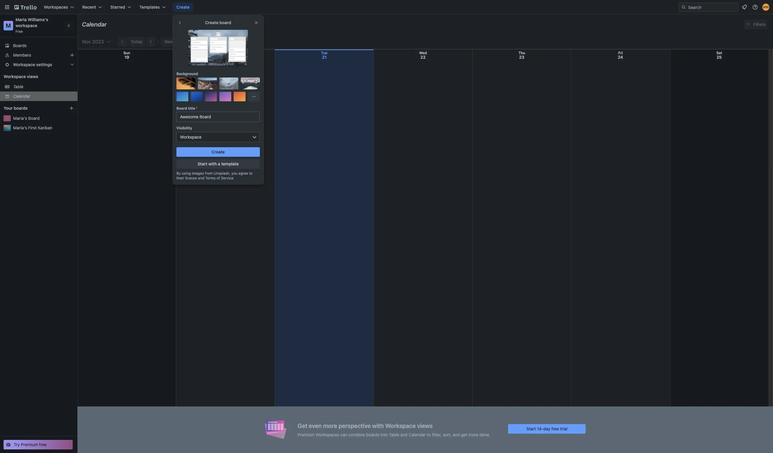 Task type: vqa. For each thing, say whether or not it's contained in the screenshot.
filter, on the bottom
yes



Task type: locate. For each thing, give the bounding box(es) containing it.
to left filter,
[[427, 432, 431, 437]]

template
[[221, 161, 239, 166]]

1 vertical spatial to
[[427, 432, 431, 437]]

you
[[232, 171, 238, 176]]

0 vertical spatial calendar
[[82, 21, 107, 28]]

calendar up your boards
[[13, 94, 30, 99]]

1 vertical spatial with
[[372, 422, 384, 429]]

create board
[[205, 20, 231, 25]]

workspaces up williams's at the left of page
[[44, 4, 68, 10]]

1 vertical spatial board
[[28, 116, 40, 121]]

starred button
[[107, 2, 135, 12]]

start for start 14-day free trial
[[527, 426, 536, 431]]

0 vertical spatial table
[[13, 84, 23, 89]]

1 maria's from the top
[[13, 116, 27, 121]]

and down images
[[198, 176, 204, 180]]

maria's
[[13, 116, 27, 121], [13, 125, 27, 130]]

by
[[177, 171, 181, 176]]

1 horizontal spatial table
[[389, 432, 399, 437]]

0 horizontal spatial calendar
[[13, 94, 30, 99]]

0 vertical spatial maria's
[[13, 116, 27, 121]]

and
[[198, 176, 204, 180], [401, 432, 408, 437], [453, 432, 460, 437]]

add board image
[[69, 106, 74, 111]]

20
[[223, 55, 228, 60]]

mon
[[222, 51, 229, 55]]

maria
[[16, 17, 27, 22]]

free
[[552, 426, 559, 431], [39, 442, 47, 447]]

2 vertical spatial create
[[212, 149, 225, 154]]

0 vertical spatial start
[[198, 161, 207, 166]]

with inside get even more perspective with workspace views premium workspaces can combine boards into table and calendar to filter, sort, and get more done.
[[372, 422, 384, 429]]

open information menu image
[[753, 4, 758, 10]]

1 vertical spatial start
[[527, 426, 536, 431]]

to inside 'by using images from unsplash, you agree to their'
[[249, 171, 253, 176]]

1 vertical spatial premium
[[21, 442, 38, 447]]

views down 'workspace settings'
[[27, 74, 38, 79]]

workspace
[[13, 62, 35, 67], [4, 74, 26, 79], [180, 134, 202, 140], [385, 422, 416, 429]]

board
[[220, 20, 231, 25]]

0 vertical spatial premium
[[298, 432, 315, 437]]

maria's down your boards
[[13, 116, 27, 121]]

boards left into
[[366, 432, 380, 437]]

start left 14-
[[527, 426, 536, 431]]

premium right try
[[21, 442, 38, 447]]

calendar down recent popup button
[[82, 21, 107, 28]]

0 horizontal spatial with
[[208, 161, 217, 166]]

maria's down the maria's board on the left of the page
[[13, 125, 27, 130]]

m
[[6, 22, 11, 29]]

board
[[177, 106, 187, 111], [28, 116, 40, 121]]

to right agree
[[249, 171, 253, 176]]

today button
[[128, 37, 145, 47]]

background
[[177, 72, 198, 76]]

1 horizontal spatial to
[[427, 432, 431, 437]]

calendar link
[[13, 93, 74, 99]]

table right into
[[389, 432, 399, 437]]

your boards with 2 items element
[[4, 105, 60, 112]]

recent button
[[79, 2, 106, 12]]

workspaces inside get even more perspective with workspace views premium workspaces can combine boards into table and calendar to filter, sort, and get more done.
[[316, 432, 339, 437]]

0 vertical spatial create button
[[173, 2, 193, 12]]

views
[[27, 74, 38, 79], [417, 422, 433, 429]]

0 horizontal spatial free
[[39, 442, 47, 447]]

with
[[208, 161, 217, 166], [372, 422, 384, 429]]

license and terms of service
[[185, 176, 234, 180]]

0 vertical spatial free
[[552, 426, 559, 431]]

0 horizontal spatial boards
[[14, 106, 28, 111]]

1 vertical spatial workspaces
[[316, 432, 339, 437]]

1 horizontal spatial board
[[177, 106, 187, 111]]

filter,
[[432, 432, 442, 437]]

free
[[16, 29, 23, 34]]

and right into
[[401, 432, 408, 437]]

1 vertical spatial free
[[39, 442, 47, 447]]

maria's for maria's first kanban
[[13, 125, 27, 130]]

free inside button
[[39, 442, 47, 447]]

0 vertical spatial to
[[249, 171, 253, 176]]

1 vertical spatial table
[[389, 432, 399, 437]]

create up start with a template
[[212, 149, 225, 154]]

wed
[[419, 51, 427, 55]]

1 vertical spatial create button
[[177, 147, 260, 157]]

workspace for workspace settings
[[13, 62, 35, 67]]

workspaces down even
[[316, 432, 339, 437]]

with up into
[[372, 422, 384, 429]]

create
[[177, 4, 190, 10], [205, 20, 219, 25], [212, 149, 225, 154]]

0 horizontal spatial views
[[27, 74, 38, 79]]

calendar inside calendar link
[[13, 94, 30, 99]]

views up filter,
[[417, 422, 433, 429]]

1 vertical spatial maria's
[[13, 125, 27, 130]]

0 vertical spatial workspaces
[[44, 4, 68, 10]]

workspace up into
[[385, 422, 416, 429]]

start inside button
[[198, 161, 207, 166]]

2 maria's from the top
[[13, 125, 27, 130]]

0 vertical spatial create
[[177, 4, 190, 10]]

1 vertical spatial calendar
[[13, 94, 30, 99]]

with left 'a'
[[208, 161, 217, 166]]

workspace inside workspace settings popup button
[[13, 62, 35, 67]]

get
[[461, 432, 468, 437]]

start up images
[[198, 161, 207, 166]]

premium down the get
[[298, 432, 315, 437]]

premium inside button
[[21, 442, 38, 447]]

nov 2023 button
[[80, 37, 111, 47]]

14-
[[537, 426, 544, 431]]

to inside get even more perspective with workspace views premium workspaces can combine boards into table and calendar to filter, sort, and get more done.
[[427, 432, 431, 437]]

1 horizontal spatial views
[[417, 422, 433, 429]]

return to previous screen image
[[178, 20, 182, 25]]

trial
[[560, 426, 568, 431]]

maria williams's workspace link
[[16, 17, 49, 28]]

2 vertical spatial calendar
[[409, 432, 426, 437]]

calendar left filter,
[[409, 432, 426, 437]]

premium
[[298, 432, 315, 437], [21, 442, 38, 447]]

board left the 'title'
[[177, 106, 187, 111]]

create button up start with a template
[[177, 147, 260, 157]]

create inside primary element
[[177, 4, 190, 10]]

1 horizontal spatial with
[[372, 422, 384, 429]]

workspace down 'workspace settings'
[[4, 74, 26, 79]]

boards up the maria's board on the left of the page
[[14, 106, 28, 111]]

more right get
[[469, 432, 479, 437]]

unsplash,
[[214, 171, 231, 176]]

0 horizontal spatial to
[[249, 171, 253, 176]]

settings
[[36, 62, 52, 67]]

create button up the return to previous screen image
[[173, 2, 193, 12]]

fri
[[619, 51, 623, 55]]

williams's
[[28, 17, 48, 22]]

0 vertical spatial more
[[323, 422, 337, 429]]

1 vertical spatial more
[[469, 432, 479, 437]]

templates button
[[136, 2, 169, 12]]

create left board
[[205, 20, 219, 25]]

table down workspace views
[[13, 84, 23, 89]]

0 horizontal spatial workspaces
[[44, 4, 68, 10]]

0 vertical spatial views
[[27, 74, 38, 79]]

workspaces
[[44, 4, 68, 10], [316, 432, 339, 437]]

their
[[177, 176, 184, 180]]

board title *
[[177, 106, 198, 111]]

1 horizontal spatial start
[[527, 426, 536, 431]]

workspaces button
[[40, 2, 78, 12]]

1 horizontal spatial workspaces
[[316, 432, 339, 437]]

calendar
[[82, 21, 107, 28], [13, 94, 30, 99], [409, 432, 426, 437]]

1 horizontal spatial and
[[401, 432, 408, 437]]

start with a template
[[198, 161, 239, 166]]

0 horizontal spatial board
[[28, 116, 40, 121]]

1 vertical spatial views
[[417, 422, 433, 429]]

try premium free
[[14, 442, 47, 447]]

title
[[188, 106, 195, 111]]

1 horizontal spatial premium
[[298, 432, 315, 437]]

free right try
[[39, 442, 47, 447]]

2 horizontal spatial and
[[453, 432, 460, 437]]

2 horizontal spatial calendar
[[409, 432, 426, 437]]

1 horizontal spatial boards
[[366, 432, 380, 437]]

None text field
[[177, 112, 260, 122]]

maria's first kanban
[[13, 125, 52, 130]]

maria williams's workspace free
[[16, 17, 49, 34]]

0 vertical spatial with
[[208, 161, 217, 166]]

more right even
[[323, 422, 337, 429]]

board up the maria's first kanban at the top left
[[28, 116, 40, 121]]

create up the return to previous screen image
[[177, 4, 190, 10]]

0 notifications image
[[741, 4, 748, 11]]

boards inside get even more perspective with workspace views premium workspaces can combine boards into table and calendar to filter, sort, and get more done.
[[366, 432, 380, 437]]

workspace settings
[[13, 62, 52, 67]]

1 horizontal spatial more
[[469, 432, 479, 437]]

more
[[323, 422, 337, 429], [469, 432, 479, 437]]

0 horizontal spatial start
[[198, 161, 207, 166]]

primary element
[[0, 0, 773, 14]]

views inside get even more perspective with workspace views premium workspaces can combine boards into table and calendar to filter, sort, and get more done.
[[417, 422, 433, 429]]

recent
[[82, 4, 96, 10]]

create button
[[173, 2, 193, 12], [177, 147, 260, 157]]

maria's first kanban link
[[13, 125, 74, 131]]

1 vertical spatial create
[[205, 20, 219, 25]]

1 vertical spatial boards
[[366, 432, 380, 437]]

maria's board link
[[13, 115, 74, 121]]

back to home image
[[14, 2, 37, 12]]

free right day
[[552, 426, 559, 431]]

done.
[[480, 432, 491, 437]]

start with a template button
[[177, 159, 260, 169]]

and left get
[[453, 432, 460, 437]]

workspace for workspace
[[180, 134, 202, 140]]

Calendar text field
[[82, 19, 107, 30]]

0 horizontal spatial and
[[198, 176, 204, 180]]

can
[[341, 432, 347, 437]]

calendar inside get even more perspective with workspace views premium workspaces can combine boards into table and calendar to filter, sort, and get more done.
[[409, 432, 426, 437]]

workspace down "members"
[[13, 62, 35, 67]]

workspace down the visibility
[[180, 134, 202, 140]]

0 horizontal spatial premium
[[21, 442, 38, 447]]

day
[[544, 426, 551, 431]]

start
[[198, 161, 207, 166], [527, 426, 536, 431]]

boards
[[14, 106, 28, 111], [366, 432, 380, 437]]



Task type: describe. For each thing, give the bounding box(es) containing it.
0 horizontal spatial table
[[13, 84, 23, 89]]

workspace views
[[4, 74, 38, 79]]

nov
[[82, 39, 91, 44]]

kanban
[[38, 125, 52, 130]]

table link
[[13, 84, 74, 90]]

22
[[421, 55, 426, 60]]

workspace
[[16, 23, 37, 28]]

your
[[4, 106, 13, 111]]

members link
[[0, 50, 78, 60]]

by using images from unsplash, you agree to their
[[177, 171, 253, 180]]

week
[[164, 39, 175, 44]]

custom image image
[[227, 81, 231, 86]]

combine
[[349, 432, 365, 437]]

start 14-day free trial link
[[508, 424, 586, 434]]

*
[[196, 106, 198, 111]]

premium inside get even more perspective with workspace views premium workspaces can combine boards into table and calendar to filter, sort, and get more done.
[[298, 432, 315, 437]]

maria's board
[[13, 116, 40, 121]]

search image
[[682, 5, 686, 10]]

try
[[14, 442, 20, 447]]

1 horizontal spatial free
[[552, 426, 559, 431]]

maria's for maria's board
[[13, 116, 27, 121]]

1 horizontal spatial calendar
[[82, 21, 107, 28]]

sun
[[123, 51, 130, 55]]

workspace for workspace views
[[4, 74, 26, 79]]

from
[[205, 171, 213, 176]]

Search field
[[686, 3, 738, 12]]

close popover image
[[254, 20, 259, 25]]

workspace inside get even more perspective with workspace views premium workspaces can combine boards into table and calendar to filter, sort, and get more done.
[[385, 422, 416, 429]]

sat
[[717, 51, 723, 55]]

try premium free button
[[4, 440, 73, 450]]

filters
[[754, 22, 766, 27]]

21
[[322, 55, 327, 60]]

24
[[618, 55, 623, 60]]

filters button
[[745, 20, 768, 29]]

boards link
[[0, 41, 78, 50]]

nov 2023
[[82, 39, 104, 44]]

week button
[[161, 37, 187, 47]]

19
[[125, 55, 129, 60]]

into
[[381, 432, 388, 437]]

service
[[221, 176, 234, 180]]

starred
[[110, 4, 125, 10]]

images
[[192, 171, 204, 176]]

of
[[217, 176, 220, 180]]

0 vertical spatial board
[[177, 106, 187, 111]]

workspace navigation collapse icon image
[[65, 21, 73, 30]]

tue
[[321, 51, 328, 55]]

license
[[185, 176, 197, 180]]

even
[[309, 422, 322, 429]]

workspaces inside "popup button"
[[44, 4, 68, 10]]

first
[[28, 125, 37, 130]]

a
[[218, 161, 220, 166]]

members
[[13, 52, 31, 58]]

terms
[[205, 176, 216, 180]]

2023
[[92, 39, 104, 44]]

get
[[298, 422, 307, 429]]

background element
[[177, 78, 260, 101]]

with inside button
[[208, 161, 217, 166]]

using
[[182, 171, 191, 176]]

your boards
[[4, 106, 28, 111]]

maria williams (mariawilliams94) image
[[763, 4, 770, 11]]

get even more perspective with workspace views premium workspaces can combine boards into table and calendar to filter, sort, and get more done.
[[298, 422, 491, 437]]

sort,
[[443, 432, 452, 437]]

thu
[[519, 51, 525, 55]]

m link
[[4, 21, 13, 30]]

23
[[519, 55, 525, 60]]

terms of service link
[[205, 176, 234, 180]]

perspective
[[339, 422, 371, 429]]

start 14-day free trial
[[527, 426, 568, 431]]

boards
[[13, 43, 27, 48]]

license link
[[185, 176, 197, 180]]

table inside get even more perspective with workspace views premium workspaces can combine boards into table and calendar to filter, sort, and get more done.
[[389, 432, 399, 437]]

workspace settings button
[[0, 60, 78, 69]]

0 horizontal spatial more
[[323, 422, 337, 429]]

create button inside primary element
[[173, 2, 193, 12]]

agree
[[239, 171, 248, 176]]

start for start with a template
[[198, 161, 207, 166]]

0 vertical spatial boards
[[14, 106, 28, 111]]

25
[[717, 55, 722, 60]]

templates
[[139, 4, 160, 10]]

today
[[131, 39, 143, 44]]



